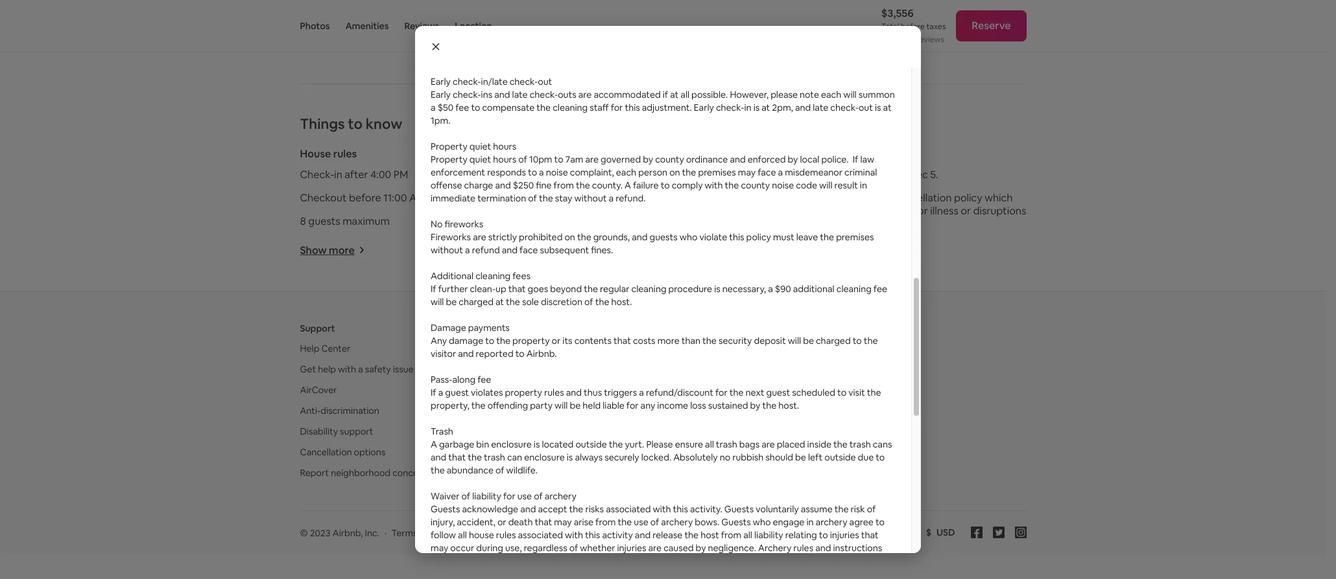 Task type: vqa. For each thing, say whether or not it's contained in the screenshot.
the miles
no



Task type: locate. For each thing, give the bounding box(es) containing it.
anti-discrimination link
[[300, 405, 379, 417]]

cancellation down cancellation policy
[[815, 168, 872, 182]]

a for gate
[[647, 191, 653, 205]]

disability support
[[300, 426, 373, 438]]

1 horizontal spatial policy
[[954, 191, 982, 205]]

newsroom link
[[788, 343, 833, 355]]

covid-
[[842, 217, 878, 231]]

report
[[300, 468, 329, 479]]

$3,556 total before taxes 16 reviews
[[881, 6, 946, 45]]

navigate to twitter image
[[993, 527, 1004, 539]]

if
[[853, 204, 859, 218]]

hosting
[[544, 385, 577, 396]]

navigate to instagram image
[[1015, 527, 1027, 539]]

friendly
[[576, 447, 607, 458]]

cancellation for cancellation options
[[300, 447, 352, 458]]

stays right emergency
[[884, 447, 905, 458]]

show more down pool/hot
[[546, 244, 600, 257]]

0 vertical spatial for
[[471, 38, 485, 51]]

0 horizontal spatial cancellation
[[815, 168, 872, 182]]

0 horizontal spatial or
[[679, 191, 690, 205]]

show more button down guests at the left top of the page
[[300, 244, 365, 257]]

security
[[546, 168, 585, 182]]

1 horizontal spatial cancellation
[[791, 147, 852, 161]]

airbnb.org emergency stays link
[[788, 447, 905, 458]]

aircover
[[300, 385, 337, 396]]

report neighborhood concern link
[[300, 468, 427, 479]]

sitemap link
[[430, 528, 464, 540]]

your
[[519, 528, 538, 540]]

0 vertical spatial a
[[647, 191, 653, 205]]

device
[[676, 168, 707, 182]]

location
[[455, 20, 492, 32]]

a left the gate
[[647, 191, 653, 205]]

disability
[[300, 426, 338, 438]]

0 horizontal spatial privacy
[[477, 528, 506, 540]]

committed
[[300, 38, 354, 51]]

policy left 'which'
[[954, 191, 982, 205]]

total
[[881, 21, 899, 32]]

before up full
[[874, 168, 906, 182]]

cancellation down dec
[[894, 191, 952, 205]]

show more for 2nd show more button from the right
[[300, 244, 355, 257]]

policy inside review the host's full cancellation policy which applies even if you cancel for illness or disruptions caused by covid-19.
[[954, 191, 982, 205]]

inc.
[[365, 528, 379, 540]]

highly
[[438, 22, 466, 36]]

the
[[827, 191, 844, 205]]

1 horizontal spatial or
[[961, 204, 971, 218]]

help
[[300, 343, 319, 355]]

english (us) button
[[850, 527, 916, 539]]

0 vertical spatial stays
[[444, 38, 468, 51]]

1 horizontal spatial a
[[647, 191, 653, 205]]

stays inside the superhosts are experienced, highly rated hosts who are committed to providing great stays for guests.
[[444, 38, 468, 51]]

8 guests maximum
[[300, 215, 390, 228]]

1 vertical spatial for
[[914, 204, 928, 218]]

guests
[[308, 215, 340, 228]]

before up "16"
[[901, 21, 925, 32]]

cancellation options
[[300, 447, 385, 458]]

0 horizontal spatial are
[[356, 22, 371, 36]]

privacy left 'your'
[[477, 528, 506, 540]]

hosting resources link
[[544, 385, 619, 396]]

guests.
[[487, 38, 521, 51]]

or right illness
[[961, 204, 971, 218]]

0 horizontal spatial show
[[300, 244, 327, 257]]

1 vertical spatial to
[[348, 115, 363, 133]]

anti-discrimination
[[300, 405, 379, 417]]

community forum link
[[544, 405, 621, 417]]

pool/hot
[[546, 191, 587, 205]]

to down the amenities
[[356, 38, 366, 51]]

show down 8
[[300, 244, 327, 257]]

show more down guests at the left top of the page
[[300, 244, 355, 257]]

get help with a safety issue link
[[300, 364, 414, 375]]

before for taxes
[[901, 21, 925, 32]]

airbnb your home link
[[544, 343, 619, 355]]

0 vertical spatial cancellation
[[791, 147, 852, 161]]

0 horizontal spatial stays
[[444, 38, 468, 51]]

1 horizontal spatial more
[[575, 244, 600, 257]]

0 horizontal spatial a
[[358, 364, 363, 375]]

who
[[525, 22, 545, 36]]

reviews
[[404, 20, 439, 32]]

cancellation up free
[[791, 147, 852, 161]]

reviews button
[[404, 0, 439, 52]]

before inside $3,556 total before taxes 16 reviews
[[901, 21, 925, 32]]

aircover link
[[300, 385, 337, 396]]

report neighborhood concern
[[300, 468, 427, 479]]

for left illness
[[914, 204, 928, 218]]

help
[[318, 364, 336, 375]]

1 horizontal spatial show
[[546, 244, 572, 257]]

cancellation down "disability" at bottom left
[[300, 447, 352, 458]]

1 vertical spatial cancellation
[[300, 447, 352, 458]]

1 vertical spatial stays
[[884, 447, 905, 458]]

show down pool/hot
[[546, 244, 572, 257]]

airbnb-friendly apartments
[[544, 447, 658, 458]]

(us)
[[898, 527, 916, 539]]

policy up free cancellation before dec 5.
[[855, 147, 884, 161]]

for down rated
[[471, 38, 485, 51]]

cancellation inside review the host's full cancellation policy which applies even if you cancel for illness or disruptions caused by covid-19.
[[894, 191, 952, 205]]

1 vertical spatial before
[[874, 168, 906, 182]]

know
[[366, 115, 402, 133]]

privacy
[[477, 528, 506, 540], [540, 528, 569, 540]]

2 show more from the left
[[546, 244, 600, 257]]

0 vertical spatial to
[[356, 38, 366, 51]]

after
[[345, 168, 368, 182]]

center
[[321, 343, 350, 355]]

with
[[338, 364, 356, 375]]

safety & property
[[546, 147, 632, 161]]

0 horizontal spatial show more button
[[300, 244, 365, 257]]

options
[[354, 447, 385, 458]]

are right who
[[548, 22, 563, 36]]

a right with
[[358, 364, 363, 375]]

2 are from the left
[[548, 22, 563, 36]]

check-
[[300, 168, 334, 182]]

1 horizontal spatial show more button
[[546, 244, 611, 257]]

1 vertical spatial cancellation
[[894, 191, 952, 205]]

cancel
[[881, 204, 912, 218]]

or left "lock"
[[679, 191, 690, 205]]

choices
[[571, 528, 605, 540]]

0 horizontal spatial for
[[471, 38, 485, 51]]

cancellation options link
[[300, 447, 385, 458]]

are up providing
[[356, 22, 371, 36]]

1 horizontal spatial for
[[914, 204, 928, 218]]

0 vertical spatial policy
[[855, 147, 884, 161]]

cancellation
[[791, 147, 852, 161], [300, 447, 352, 458]]

4:00
[[370, 168, 391, 182]]

more down 8 guests maximum
[[329, 244, 355, 257]]

1 horizontal spatial cancellation
[[894, 191, 952, 205]]

rules
[[333, 147, 357, 161]]

1 horizontal spatial are
[[548, 22, 563, 36]]

&
[[579, 147, 587, 161]]

1 show more from the left
[[300, 244, 355, 257]]

show more button down pool/hot
[[546, 244, 611, 257]]

more down tub
[[575, 244, 600, 257]]

1 vertical spatial a
[[358, 364, 363, 375]]

rated
[[469, 22, 494, 36]]

great
[[416, 38, 442, 51]]

privacy right 'your'
[[540, 528, 569, 540]]

1 horizontal spatial privacy
[[540, 528, 569, 540]]

1 vertical spatial policy
[[954, 191, 982, 205]]

which
[[985, 191, 1013, 205]]

0 horizontal spatial cancellation
[[300, 447, 352, 458]]

stays down highly
[[444, 38, 468, 51]]

$ usd
[[926, 527, 955, 539]]

caused
[[791, 217, 826, 231]]

show more for second show more button from the left
[[546, 244, 600, 257]]

to
[[356, 38, 366, 51], [348, 115, 363, 133]]

amenities button
[[345, 0, 389, 52]]

0 horizontal spatial show more
[[300, 244, 355, 257]]

get help with a safety issue
[[300, 364, 414, 375]]

dec
[[909, 168, 928, 182]]

before up maximum on the top left of page
[[349, 191, 381, 205]]

0 horizontal spatial more
[[329, 244, 355, 257]]

english
[[866, 527, 896, 539]]

full
[[878, 191, 892, 205]]

1 horizontal spatial show more
[[546, 244, 600, 257]]

things
[[300, 115, 345, 133]]

8
[[300, 215, 306, 228]]

to left know
[[348, 115, 363, 133]]

concern
[[393, 468, 427, 479]]

airbnb,
[[333, 528, 363, 540]]

host's
[[846, 191, 875, 205]]

airbnb-
[[544, 447, 576, 458]]

0 vertical spatial before
[[901, 21, 925, 32]]



Task type: describe. For each thing, give the bounding box(es) containing it.
cancellation for cancellation policy
[[791, 147, 852, 161]]

safety
[[546, 147, 577, 161]]

your
[[574, 343, 593, 355]]

camera/recording
[[587, 168, 673, 182]]

2 show more button from the left
[[546, 244, 611, 257]]

© 2023 airbnb, inc.
[[300, 528, 379, 540]]

disability support link
[[300, 426, 373, 438]]

superhosts
[[300, 22, 354, 36]]

support
[[300, 323, 335, 335]]

resources
[[579, 385, 619, 396]]

house rules dialog
[[415, 26, 921, 554]]

to inside the superhosts are experienced, highly rated hosts who are committed to providing great stays for guests.
[[356, 38, 366, 51]]

1 are from the left
[[356, 22, 371, 36]]

0 vertical spatial cancellation
[[815, 168, 872, 182]]

get
[[300, 364, 316, 375]]

1 show from the left
[[300, 244, 327, 257]]

english (us)
[[866, 527, 916, 539]]

1 horizontal spatial stays
[[884, 447, 905, 458]]

cancellation policy
[[791, 147, 884, 161]]

2 privacy from the left
[[540, 528, 569, 540]]

safety
[[365, 364, 391, 375]]

issue
[[393, 364, 414, 375]]

$
[[926, 527, 932, 539]]

superhosts are experienced, highly rated hosts who are committed to providing great stays for guests.
[[300, 22, 563, 51]]

1 more from the left
[[329, 244, 355, 257]]

illness
[[930, 204, 959, 218]]

you
[[861, 204, 878, 218]]

experienced,
[[374, 22, 436, 36]]

investors link
[[788, 405, 826, 417]]

19.
[[878, 217, 891, 231]]

pm
[[394, 168, 408, 182]]

for inside the superhosts are experienced, highly rated hosts who are committed to providing great stays for guests.
[[471, 38, 485, 51]]

©
[[300, 528, 308, 540]]

terms
[[392, 528, 417, 540]]

anti-
[[300, 405, 321, 417]]

careers link
[[788, 385, 821, 396]]

discrimination
[[321, 405, 379, 417]]

for inside review the host's full cancellation policy which applies even if you cancel for illness or disruptions caused by covid-19.
[[914, 204, 928, 218]]

0 horizontal spatial policy
[[855, 147, 884, 161]]

before for dec
[[874, 168, 906, 182]]

1 privacy from the left
[[477, 528, 506, 540]]

airbnb-friendly apartments link
[[544, 447, 658, 458]]

neighborhood
[[331, 468, 391, 479]]

community forum
[[544, 405, 621, 417]]

investors
[[788, 405, 826, 417]]

checkout
[[300, 191, 347, 205]]

or inside review the host's full cancellation policy which applies even if you cancel for illness or disruptions caused by covid-19.
[[961, 204, 971, 218]]

help center link
[[300, 343, 350, 355]]

photos button
[[300, 0, 330, 52]]

things to know
[[300, 115, 402, 133]]

forum
[[595, 405, 621, 417]]

disruptions
[[973, 204, 1026, 218]]

lock
[[692, 191, 712, 205]]

free cancellation before dec 5.
[[791, 168, 938, 182]]

2 show from the left
[[546, 244, 572, 257]]

2 more from the left
[[575, 244, 600, 257]]

help center
[[300, 343, 350, 355]]

providing
[[369, 38, 414, 51]]

even
[[827, 204, 850, 218]]

$3,556
[[881, 6, 914, 20]]

1 show more button from the left
[[300, 244, 365, 257]]

careers
[[788, 385, 821, 396]]

support
[[340, 426, 373, 438]]

reserve button
[[956, 10, 1027, 42]]

house rules
[[300, 147, 357, 161]]

a for safety
[[358, 364, 363, 375]]

without
[[608, 191, 645, 205]]

review the host's full cancellation policy which applies even if you cancel for illness or disruptions caused by covid-19.
[[791, 191, 1026, 231]]

navigate to facebook image
[[971, 527, 982, 539]]

privacy link
[[477, 528, 506, 540]]

community
[[544, 405, 593, 417]]

check-in after 4:00 pm
[[300, 168, 408, 182]]

apartments
[[609, 447, 658, 458]]

photos
[[300, 20, 330, 32]]

2 vertical spatial before
[[349, 191, 381, 205]]

hosts
[[497, 22, 523, 36]]

airbnb.org emergency stays
[[788, 447, 905, 458]]

5.
[[930, 168, 938, 182]]

usd
[[937, 527, 955, 539]]

location button
[[455, 0, 492, 52]]

home
[[595, 343, 619, 355]]

sitemap
[[430, 528, 464, 540]]

airbnb
[[544, 343, 572, 355]]

emergency
[[834, 447, 882, 458]]

checkout before 11:00 am
[[300, 191, 425, 205]]

additional rules element
[[415, 26, 921, 67]]

reviews
[[917, 34, 944, 45]]

terms link
[[392, 528, 417, 540]]

review
[[791, 191, 825, 205]]

amenities
[[345, 20, 389, 32]]

11:00
[[383, 191, 407, 205]]



